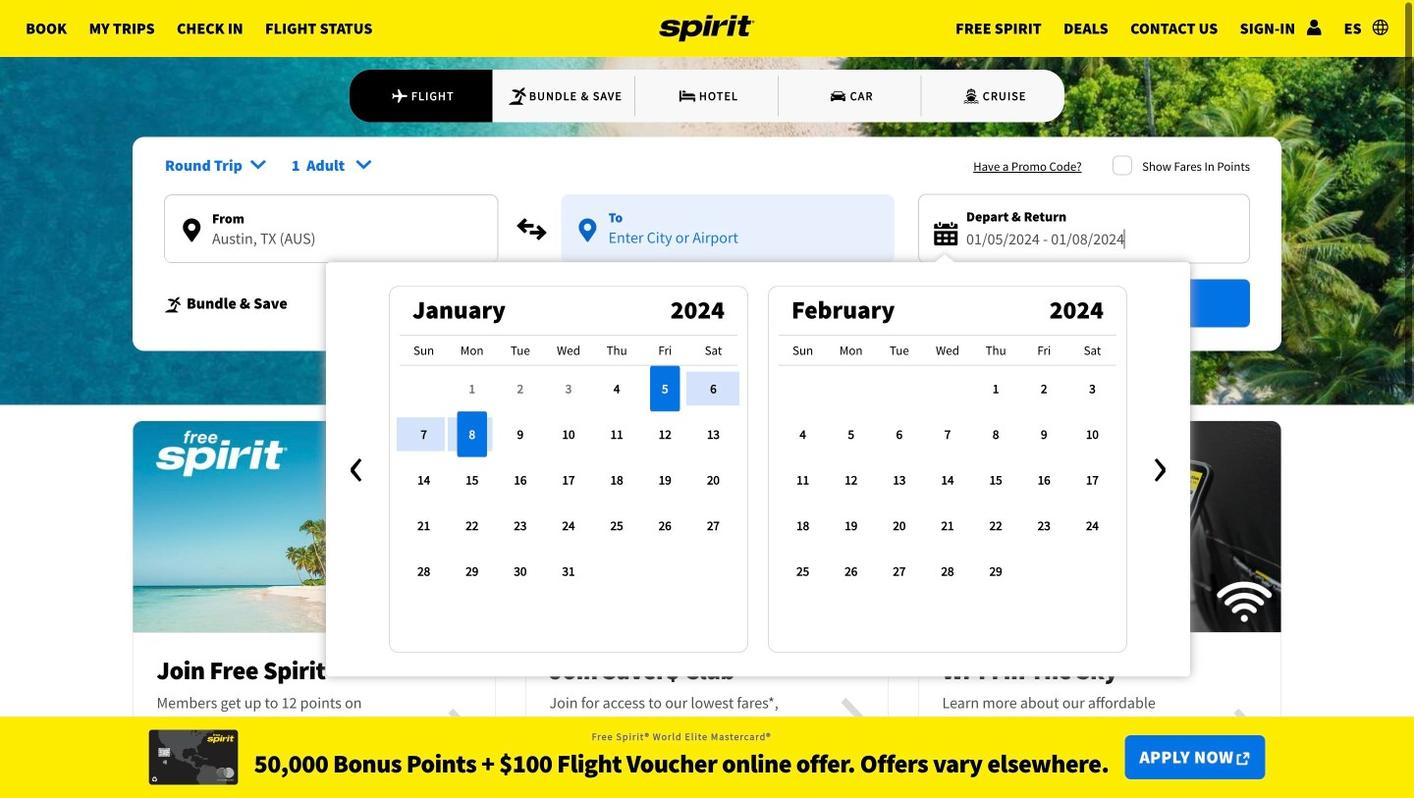 Task type: describe. For each thing, give the bounding box(es) containing it.
cruise icon image
[[962, 86, 981, 106]]

hotel icon image
[[678, 86, 697, 106]]

savers_club_image image
[[526, 411, 888, 643]]

8 weekday element from the left
[[779, 335, 827, 366]]

13 weekday element from the left
[[1020, 335, 1069, 366]]

9 weekday element from the left
[[827, 335, 875, 366]]

swap airports image
[[516, 214, 548, 245]]

logo image
[[660, 0, 755, 57]]

1 grid from the left
[[400, 335, 738, 594]]

2 weekday element from the left
[[448, 335, 496, 366]]

4 weekday element from the left
[[545, 335, 593, 366]]

0 horizontal spatial enter city or airport text field
[[165, 229, 498, 262]]

2 grid from the left
[[779, 335, 1117, 594]]

wifi image image
[[919, 411, 1281, 643]]

flight icon image
[[390, 86, 409, 106]]

bundle and save icon image
[[164, 296, 183, 314]]

map marker alt image for the leftmost enter city or airport text field
[[183, 219, 201, 242]]

dates field
[[967, 227, 1234, 252]]

3 weekday element from the left
[[496, 335, 545, 366]]

car icon image
[[829, 86, 848, 106]]

6 weekday element from the left
[[641, 335, 689, 366]]

map marker alt image for the rightmost enter city or airport text field
[[579, 219, 597, 242]]

global image
[[1373, 19, 1389, 35]]



Task type: locate. For each thing, give the bounding box(es) containing it.
calendar image
[[934, 222, 958, 246]]

11 weekday element from the left
[[924, 335, 972, 366]]

7 weekday element from the left
[[689, 335, 738, 366]]

map marker alt image right the swap airports image
[[579, 219, 597, 242]]

1 map marker alt image from the left
[[183, 219, 201, 242]]

1 weekday element from the left
[[400, 335, 448, 366]]

world elite image
[[149, 730, 238, 785]]

5 weekday element from the left
[[593, 335, 641, 366]]

12 weekday element from the left
[[972, 335, 1020, 366]]

free_spirit_image image
[[133, 411, 496, 644]]

2 map marker alt image from the left
[[579, 219, 597, 242]]

Enter City or Airport text field
[[561, 228, 895, 261], [165, 229, 498, 262]]

1 horizontal spatial enter city or airport text field
[[561, 228, 895, 261]]

map marker alt image
[[183, 219, 201, 242], [579, 219, 597, 242]]

0 horizontal spatial map marker alt image
[[183, 219, 201, 242]]

cell
[[400, 366, 448, 412], [641, 366, 689, 412], [779, 366, 827, 412], [448, 412, 496, 457]]

10 weekday element from the left
[[875, 335, 924, 366]]

weekday element
[[400, 335, 448, 366], [448, 335, 496, 366], [496, 335, 545, 366], [545, 335, 593, 366], [593, 335, 641, 366], [641, 335, 689, 366], [689, 335, 738, 366], [779, 335, 827, 366], [827, 335, 875, 366], [875, 335, 924, 366], [924, 335, 972, 366], [972, 335, 1020, 366], [1020, 335, 1069, 366], [1069, 335, 1117, 366]]

grid
[[400, 335, 738, 594], [779, 335, 1117, 594]]

0 horizontal spatial grid
[[400, 335, 738, 594]]

1 horizontal spatial map marker alt image
[[579, 219, 597, 242]]

external links may not meet accessibility requirements. image
[[1237, 753, 1250, 766]]

user image
[[1307, 19, 1322, 35]]

map marker alt image up bundle and save icon
[[183, 219, 201, 242]]

1 horizontal spatial grid
[[779, 335, 1117, 594]]

vacation icon image
[[508, 86, 527, 106]]

14 weekday element from the left
[[1069, 335, 1117, 366]]



Task type: vqa. For each thing, say whether or not it's contained in the screenshot.
eye icon
no



